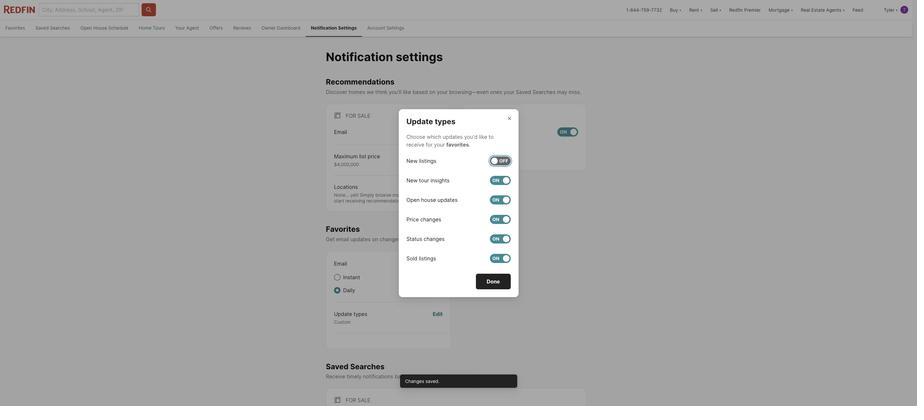 Task type: describe. For each thing, give the bounding box(es) containing it.
saved for saved searches
[[35, 25, 49, 31]]

owner dashboard link
[[256, 20, 306, 37]]

list
[[359, 153, 366, 160]]

update for update types custom
[[334, 311, 352, 318]]

open house schedule link
[[75, 20, 134, 37]]

offers
[[209, 25, 223, 31]]

open house schedule
[[80, 25, 128, 31]]

owner
[[262, 25, 276, 31]]

1-844-759-7732
[[626, 7, 662, 13]]

on inside the favorites get email updates on changes to the homes in your
[[372, 236, 378, 243]]

types for update types custom
[[354, 311, 367, 318]]

redfin
[[729, 7, 743, 13]]

Instant radio
[[334, 274, 341, 281]]

account settings link
[[362, 20, 409, 37]]

2 sale from the top
[[358, 398, 370, 404]]

open
[[80, 25, 92, 31]]

on inside 'recommendations discover homes we think you'll like based on your browsing—even ones your saved searches may miss.'
[[429, 89, 435, 95]]

account settings
[[367, 25, 404, 31]]

notification settings link
[[306, 20, 362, 37]]

changes
[[405, 379, 424, 384]]

you'll
[[389, 89, 401, 95]]

.
[[469, 141, 470, 148]]

to inside the favorites get email updates on changes to the homes in your
[[402, 236, 407, 243]]

locations none... yet! simply browse more homes to start receiving recommendations.
[[334, 184, 425, 204]]

schedule
[[108, 25, 128, 31]]

dashboard
[[277, 25, 301, 31]]

done button
[[476, 274, 511, 290]]

for down the discover
[[346, 113, 356, 119]]

like inside choose which updates you'd like to receive for your
[[479, 134, 487, 140]]

to inside locations none... yet! simply browse more homes to start receiving recommendations.
[[421, 192, 425, 198]]

update types dialog
[[399, 109, 518, 297]]

you'd
[[464, 134, 478, 140]]

changes saved.
[[405, 379, 440, 384]]

timely
[[347, 374, 362, 380]]

which
[[427, 134, 441, 140]]

email for topmost daily radio
[[471, 129, 484, 135]]

favorites for favorites
[[5, 25, 25, 31]]

edit for update types
[[433, 311, 443, 318]]

notifications
[[363, 374, 393, 380]]

your agent
[[175, 25, 199, 31]]

Instant radio
[[471, 143, 477, 149]]

in
[[436, 236, 440, 243]]

recommendations discover homes we think you'll like based on your browsing—even ones your saved searches may miss.
[[326, 77, 581, 95]]

house
[[93, 25, 107, 31]]

favorites
[[446, 141, 469, 148]]

favorites for favorites get email updates on changes to the homes in your
[[326, 225, 360, 234]]

settings
[[396, 50, 443, 64]]

we
[[367, 89, 374, 95]]

start
[[334, 198, 344, 204]]

to inside choose which updates you'd like to receive for your
[[489, 134, 494, 140]]

email for the left daily radio
[[334, 261, 347, 267]]

reviews
[[233, 25, 251, 31]]

$4,000,000
[[334, 162, 359, 167]]

homes inside locations none... yet! simply browse more homes to start receiving recommendations.
[[405, 192, 419, 198]]

favorites get email updates on changes to the homes in your
[[326, 225, 453, 243]]

browsing—even
[[449, 89, 489, 95]]

locations
[[334, 184, 358, 191]]

tours
[[153, 25, 165, 31]]

like inside 'recommendations discover homes we think you'll like based on your browsing—even ones your saved searches may miss.'
[[403, 89, 411, 95]]

redfin premier button
[[725, 0, 765, 20]]

agent
[[186, 25, 199, 31]]

filters.
[[474, 374, 489, 380]]

saved for saved searches receive timely notifications based on your preferred search filters.
[[326, 363, 348, 372]]

searches for saved searches receive timely notifications based on your preferred search filters.
[[350, 363, 385, 372]]

ones
[[490, 89, 502, 95]]

edit for locations
[[432, 184, 441, 191]]

update for update types
[[406, 117, 433, 126]]

1-844-759-7732 link
[[626, 7, 662, 13]]

favorites link
[[0, 20, 30, 37]]

feed
[[853, 7, 863, 13]]

reviews link
[[228, 20, 256, 37]]

yet!
[[351, 192, 359, 198]]

edit button for update types
[[433, 311, 443, 325]]

email up maximum at left
[[334, 129, 347, 135]]

home tours
[[139, 25, 165, 31]]

home tours link
[[134, 20, 170, 37]]

0 vertical spatial daily
[[480, 156, 492, 162]]

submit search image
[[146, 7, 152, 13]]

7732
[[651, 7, 662, 13]]

edit button for locations
[[432, 183, 441, 204]]

favorites .
[[446, 141, 470, 148]]

searches inside 'recommendations discover homes we think you'll like based on your browsing—even ones your saved searches may miss.'
[[533, 89, 556, 95]]

premier
[[744, 7, 761, 13]]

your
[[175, 25, 185, 31]]

browse
[[375, 192, 391, 198]]



Task type: locate. For each thing, give the bounding box(es) containing it.
0 horizontal spatial to
[[402, 236, 407, 243]]

update inside dialog
[[406, 117, 433, 126]]

rent
[[494, 113, 508, 119]]

2 horizontal spatial saved
[[516, 89, 531, 95]]

recommendations
[[326, 77, 395, 87]]

0 horizontal spatial based
[[395, 374, 410, 380]]

based inside 'recommendations discover homes we think you'll like based on your browsing—even ones your saved searches may miss.'
[[413, 89, 428, 95]]

done
[[487, 279, 500, 285]]

0 horizontal spatial like
[[403, 89, 411, 95]]

user photo image
[[901, 6, 908, 14]]

saved inside saved searches receive timely notifications based on your preferred search filters.
[[326, 363, 348, 372]]

discover
[[326, 89, 347, 95]]

saved searches receive timely notifications based on your preferred search filters.
[[326, 363, 489, 380]]

receive
[[326, 374, 345, 380]]

saved inside 'recommendations discover homes we think you'll like based on your browsing—even ones your saved searches may miss.'
[[516, 89, 531, 95]]

your inside choose which updates you'd like to receive for your
[[434, 141, 445, 148]]

0 horizontal spatial daily radio
[[334, 287, 341, 294]]

searches
[[50, 25, 70, 31], [533, 89, 556, 95], [350, 363, 385, 372]]

1 vertical spatial on
[[425, 261, 431, 267]]

1 vertical spatial saved
[[516, 89, 531, 95]]

0 vertical spatial based
[[413, 89, 428, 95]]

to right more
[[421, 192, 425, 198]]

for down timely
[[346, 398, 356, 404]]

0 vertical spatial types
[[435, 117, 456, 126]]

saved
[[35, 25, 49, 31], [516, 89, 531, 95], [326, 363, 348, 372]]

based
[[413, 89, 428, 95], [395, 374, 410, 380]]

1 horizontal spatial daily
[[480, 156, 492, 162]]

updates inside choose which updates you'd like to receive for your
[[443, 134, 463, 140]]

1 horizontal spatial on
[[411, 374, 417, 380]]

update types
[[406, 117, 456, 126]]

searches for saved searches
[[50, 25, 70, 31]]

2 vertical spatial searches
[[350, 363, 385, 372]]

1 horizontal spatial like
[[479, 134, 487, 140]]

update types element
[[406, 109, 463, 126]]

2 vertical spatial on
[[411, 374, 417, 380]]

for sale down we
[[346, 113, 370, 119]]

like
[[403, 89, 411, 95], [479, 134, 487, 140]]

choose
[[406, 134, 425, 140]]

notification for notification settings
[[326, 50, 393, 64]]

1 horizontal spatial updates
[[443, 134, 463, 140]]

on left saved.
[[411, 374, 417, 380]]

notification for notification settings
[[311, 25, 337, 31]]

1 vertical spatial to
[[421, 192, 425, 198]]

sale
[[358, 113, 370, 119], [358, 398, 370, 404]]

2 horizontal spatial on
[[429, 89, 435, 95]]

for sale
[[346, 113, 370, 119], [346, 398, 370, 404]]

1-
[[626, 7, 630, 13]]

1 settings from the left
[[338, 25, 357, 31]]

daily radio down instant radio
[[471, 156, 477, 162]]

receive
[[406, 141, 424, 148]]

saved right ones
[[516, 89, 531, 95]]

update inside the "update types custom"
[[334, 311, 352, 318]]

1 vertical spatial for sale
[[346, 398, 370, 404]]

for sale down timely
[[346, 398, 370, 404]]

miss.
[[569, 89, 581, 95]]

recommendations.
[[366, 198, 406, 204]]

more
[[393, 192, 404, 198]]

1 horizontal spatial saved
[[326, 363, 348, 372]]

1 horizontal spatial update
[[406, 117, 433, 126]]

offers link
[[204, 20, 228, 37]]

edit
[[432, 184, 441, 191], [433, 311, 443, 318]]

1 vertical spatial searches
[[533, 89, 556, 95]]

types inside the "update types custom"
[[354, 311, 367, 318]]

0 vertical spatial homes
[[349, 89, 365, 95]]

types for update types
[[435, 117, 456, 126]]

custom
[[334, 320, 351, 325]]

email
[[336, 236, 349, 243]]

1 vertical spatial sale
[[358, 398, 370, 404]]

Daily radio
[[471, 156, 477, 162], [334, 287, 341, 294]]

1 horizontal spatial on
[[560, 129, 567, 135]]

1 horizontal spatial settings
[[386, 25, 404, 31]]

your right ones
[[504, 89, 514, 95]]

0 vertical spatial on
[[429, 89, 435, 95]]

on
[[429, 89, 435, 95], [372, 236, 378, 243], [411, 374, 417, 380]]

favorites inside the favorites get email updates on changes to the homes in your
[[326, 225, 360, 234]]

1 horizontal spatial based
[[413, 89, 428, 95]]

email
[[334, 129, 347, 135], [471, 129, 484, 135], [334, 261, 347, 267]]

types
[[435, 117, 456, 126], [354, 311, 367, 318]]

sale down we
[[358, 113, 370, 119]]

1 vertical spatial edit button
[[433, 311, 443, 325]]

settings right account
[[386, 25, 404, 31]]

2 vertical spatial homes
[[418, 236, 434, 243]]

2 vertical spatial saved
[[326, 363, 348, 372]]

based inside saved searches receive timely notifications based on your preferred search filters.
[[395, 374, 410, 380]]

the
[[408, 236, 417, 243]]

preferred
[[431, 374, 454, 380]]

for
[[426, 141, 433, 148]]

your inside saved searches receive timely notifications based on your preferred search filters.
[[419, 374, 430, 380]]

0 vertical spatial searches
[[50, 25, 70, 31]]

notification settings
[[311, 25, 357, 31]]

price
[[368, 153, 380, 160]]

on left changes
[[372, 236, 378, 243]]

saved right favorites link
[[35, 25, 49, 31]]

0 horizontal spatial favorites
[[5, 25, 25, 31]]

daily
[[480, 156, 492, 162], [343, 287, 355, 294]]

2 settings from the left
[[386, 25, 404, 31]]

to
[[489, 134, 494, 140], [421, 192, 425, 198], [402, 236, 407, 243]]

saved up receive
[[326, 363, 348, 372]]

0 vertical spatial notification
[[311, 25, 337, 31]]

0 vertical spatial edit
[[432, 184, 441, 191]]

1 horizontal spatial searches
[[350, 363, 385, 372]]

searches inside saved searches receive timely notifications based on your preferred search filters.
[[350, 363, 385, 372]]

choose which updates you'd like to receive for your
[[406, 134, 494, 148]]

0 vertical spatial to
[[489, 134, 494, 140]]

0 horizontal spatial saved
[[35, 25, 49, 31]]

0 vertical spatial for sale
[[346, 113, 370, 119]]

759-
[[641, 7, 651, 13]]

0 horizontal spatial settings
[[338, 25, 357, 31]]

0 horizontal spatial types
[[354, 311, 367, 318]]

your right in
[[442, 236, 453, 243]]

your inside the favorites get email updates on changes to the homes in your
[[442, 236, 453, 243]]

1 vertical spatial favorites
[[326, 225, 360, 234]]

owner dashboard
[[262, 25, 301, 31]]

844-
[[630, 7, 641, 13]]

1 horizontal spatial to
[[421, 192, 425, 198]]

settings left account
[[338, 25, 357, 31]]

on
[[560, 129, 567, 135], [425, 261, 431, 267]]

maximum list price $4,000,000
[[334, 153, 380, 167]]

searches left may
[[533, 89, 556, 95]]

searches left the open
[[50, 25, 70, 31]]

1 vertical spatial types
[[354, 311, 367, 318]]

simply
[[360, 192, 374, 198]]

0 vertical spatial sale
[[358, 113, 370, 119]]

1 vertical spatial daily radio
[[334, 287, 341, 294]]

your left preferred
[[419, 374, 430, 380]]

homes inside the favorites get email updates on changes to the homes in your
[[418, 236, 434, 243]]

0 horizontal spatial on
[[425, 261, 431, 267]]

account
[[367, 25, 385, 31]]

homes right more
[[405, 192, 419, 198]]

0 vertical spatial on
[[560, 129, 567, 135]]

like right you'd
[[479, 134, 487, 140]]

saved.
[[426, 379, 440, 384]]

0 vertical spatial updates
[[443, 134, 463, 140]]

1 vertical spatial update
[[334, 311, 352, 318]]

your down which
[[434, 141, 445, 148]]

updates right email
[[351, 236, 371, 243]]

on up update types element at the top of the page
[[429, 89, 435, 95]]

0 horizontal spatial update
[[334, 311, 352, 318]]

update types custom
[[334, 311, 367, 325]]

settings for notification settings
[[338, 25, 357, 31]]

0 horizontal spatial searches
[[50, 25, 70, 31]]

0 horizontal spatial daily
[[343, 287, 355, 294]]

to right you'd
[[489, 134, 494, 140]]

search
[[456, 374, 472, 380]]

settings for account settings
[[386, 25, 404, 31]]

notification settings
[[326, 50, 443, 64]]

home
[[139, 25, 151, 31]]

1 vertical spatial edit
[[433, 311, 443, 318]]

1 vertical spatial updates
[[351, 236, 371, 243]]

homes
[[349, 89, 365, 95], [405, 192, 419, 198], [418, 236, 434, 243]]

sale down timely
[[358, 398, 370, 404]]

updates up favorites
[[443, 134, 463, 140]]

based right notifications on the bottom of the page
[[395, 374, 410, 380]]

1 vertical spatial based
[[395, 374, 410, 380]]

for left 'rent'
[[482, 113, 493, 119]]

2 horizontal spatial to
[[489, 134, 494, 140]]

1 horizontal spatial types
[[435, 117, 456, 126]]

get
[[326, 236, 335, 243]]

based right you'll
[[413, 89, 428, 95]]

0 horizontal spatial updates
[[351, 236, 371, 243]]

homes left in
[[418, 236, 434, 243]]

1 vertical spatial notification
[[326, 50, 393, 64]]

none...
[[334, 192, 349, 198]]

2 horizontal spatial searches
[[533, 89, 556, 95]]

think
[[375, 89, 387, 95]]

feed button
[[849, 0, 880, 20]]

0 vertical spatial update
[[406, 117, 433, 126]]

2 vertical spatial to
[[402, 236, 407, 243]]

homes inside 'recommendations discover homes we think you'll like based on your browsing—even ones your saved searches may miss.'
[[349, 89, 365, 95]]

maximum
[[334, 153, 358, 160]]

None checkbox
[[421, 128, 441, 137], [490, 215, 511, 224], [490, 254, 511, 263], [422, 259, 443, 269], [421, 128, 441, 137], [490, 215, 511, 224], [490, 254, 511, 263], [422, 259, 443, 269]]

for
[[346, 113, 356, 119], [482, 113, 493, 119], [346, 398, 356, 404]]

edit button
[[432, 183, 441, 204], [433, 311, 443, 325]]

1 vertical spatial daily
[[343, 287, 355, 294]]

homes down the recommendations
[[349, 89, 365, 95]]

1 vertical spatial homes
[[405, 192, 419, 198]]

updates inside the favorites get email updates on changes to the homes in your
[[351, 236, 371, 243]]

1 sale from the top
[[358, 113, 370, 119]]

update up custom
[[334, 311, 352, 318]]

saved searches
[[35, 25, 70, 31]]

email up instant option
[[334, 261, 347, 267]]

to left the the
[[402, 236, 407, 243]]

changes
[[380, 236, 401, 243]]

0 vertical spatial edit button
[[432, 183, 441, 204]]

0 vertical spatial favorites
[[5, 25, 25, 31]]

1 vertical spatial like
[[479, 134, 487, 140]]

email up instant radio
[[471, 129, 484, 135]]

may
[[557, 89, 567, 95]]

0 vertical spatial daily radio
[[471, 156, 477, 162]]

saved searches link
[[30, 20, 75, 37]]

2 for sale from the top
[[346, 398, 370, 404]]

0 horizontal spatial on
[[372, 236, 378, 243]]

searches up notifications on the bottom of the page
[[350, 363, 385, 372]]

your agent link
[[170, 20, 204, 37]]

types inside dialog
[[435, 117, 456, 126]]

1 for sale from the top
[[346, 113, 370, 119]]

0 vertical spatial like
[[403, 89, 411, 95]]

0 vertical spatial saved
[[35, 25, 49, 31]]

for rent
[[482, 113, 508, 119]]

like right you'll
[[403, 89, 411, 95]]

None checkbox
[[557, 128, 578, 137], [490, 156, 511, 166], [490, 176, 511, 185], [490, 196, 511, 205], [490, 235, 511, 244], [557, 128, 578, 137], [490, 156, 511, 166], [490, 176, 511, 185], [490, 196, 511, 205], [490, 235, 511, 244]]

1 horizontal spatial daily radio
[[471, 156, 477, 162]]

1 vertical spatial on
[[372, 236, 378, 243]]

your left browsing—even
[[437, 89, 448, 95]]

update up choose
[[406, 117, 433, 126]]

receiving
[[345, 198, 365, 204]]

1 horizontal spatial favorites
[[326, 225, 360, 234]]

on inside saved searches receive timely notifications based on your preferred search filters.
[[411, 374, 417, 380]]

daily radio down instant option
[[334, 287, 341, 294]]

instant
[[343, 274, 360, 281]]

redfin premier
[[729, 7, 761, 13]]



Task type: vqa. For each thing, say whether or not it's contained in the screenshot.
759-
yes



